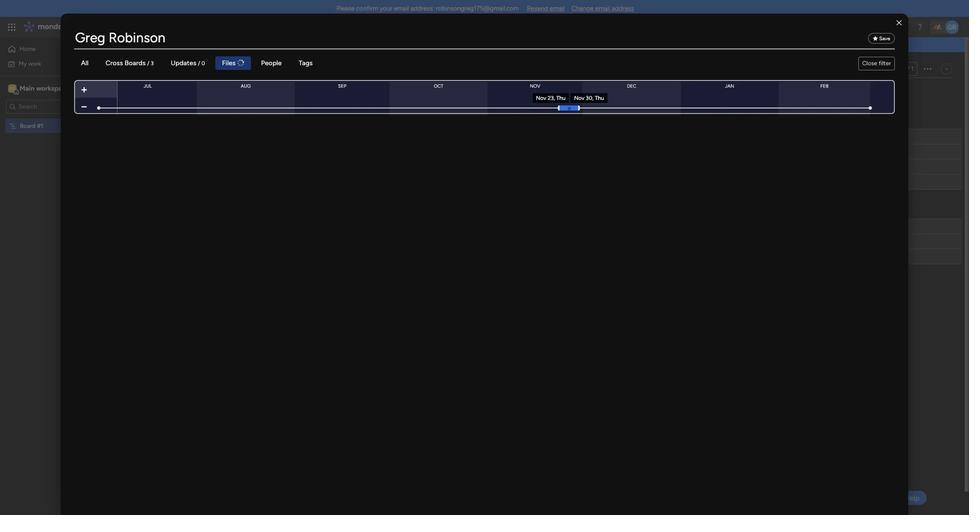Task type: describe. For each thing, give the bounding box(es) containing it.
to
[[512, 41, 518, 49]]

23,
[[548, 95, 555, 101]]

board inside list box
[[20, 122, 36, 130]]

invite / 1
[[891, 65, 914, 73]]

help
[[904, 494, 920, 503]]

work for my
[[28, 60, 41, 67]]

ai
[[200, 88, 205, 95]]

to-
[[146, 115, 160, 126]]

main for main workspace
[[20, 84, 34, 92]]

arrow down image
[[360, 86, 370, 97]]

greg robinson image
[[946, 20, 959, 34]]

all
[[81, 59, 89, 67]]

cross
[[106, 59, 123, 67]]

dapulse minus image
[[81, 104, 87, 110]]

30,
[[586, 95, 594, 101]]

filter / 2
[[334, 88, 356, 95]]

a
[[594, 41, 597, 49]]

Search field
[[249, 86, 274, 98]]

#1 inside "field"
[[163, 63, 175, 77]]

all link
[[74, 56, 95, 70]]

dapulse hamburger image
[[567, 107, 571, 110]]

people
[[261, 59, 282, 67]]

calendar button
[[260, 62, 297, 76]]

home button
[[5, 42, 91, 56]]

close filter
[[862, 60, 891, 67]]

boards
[[125, 59, 146, 67]]

web
[[565, 41, 577, 49]]

change
[[572, 5, 594, 12]]

feb
[[821, 83, 829, 89]]

0
[[202, 60, 205, 67]]

new project button
[[128, 85, 168, 98]]

nov for nov 30, thu
[[574, 95, 585, 101]]

nov 23, thu
[[536, 95, 566, 101]]

invite
[[891, 65, 906, 73]]

person button
[[279, 85, 316, 98]]

oct
[[434, 83, 443, 89]]

1
[[911, 65, 914, 73]]

the
[[553, 41, 563, 49]]

Search Everything ... field
[[74, 27, 895, 48]]

hide button
[[405, 85, 436, 98]]

tags
[[299, 59, 313, 67]]

this
[[452, 41, 464, 49]]

on
[[544, 41, 551, 49]]

m
[[10, 85, 15, 92]]

files link
[[215, 56, 251, 70]]

To-do field
[[144, 115, 172, 126]]

new project
[[132, 88, 165, 95]]

updates
[[171, 59, 196, 67]]

this  board is visible to anyone on the web with a shareable link
[[452, 41, 639, 49]]

thu for nov 23, thu
[[556, 95, 566, 101]]

close
[[862, 60, 877, 67]]

my work button
[[5, 57, 91, 71]]

table inside button
[[213, 65, 227, 73]]

work for monday
[[69, 22, 84, 32]]

change email address
[[572, 5, 634, 12]]

resend email link
[[527, 5, 565, 12]]

board #1 list box
[[0, 117, 108, 248]]

monday
[[38, 22, 67, 32]]

shareable
[[599, 41, 627, 49]]

thu for nov 30, thu
[[595, 95, 604, 101]]

Search in workspace field
[[18, 102, 71, 112]]

new
[[132, 88, 144, 95]]

aug
[[241, 83, 251, 89]]

files
[[222, 59, 236, 67]]

confirm
[[356, 5, 378, 12]]

to-do
[[146, 115, 170, 126]]

save
[[879, 36, 890, 42]]

monday work management
[[38, 22, 132, 32]]

assistant
[[207, 88, 231, 95]]

close image
[[897, 20, 902, 26]]

do
[[160, 115, 170, 126]]

project
[[146, 88, 165, 95]]

spinner image
[[236, 58, 245, 67]]

board inside "field"
[[131, 63, 161, 77]]

tags link
[[292, 56, 319, 70]]



Task type: locate. For each thing, give the bounding box(es) containing it.
/ left 0
[[198, 60, 200, 67]]

save link
[[868, 33, 895, 44]]

search everything image
[[897, 23, 906, 31]]

link
[[629, 41, 639, 49]]

jul
[[144, 83, 152, 89]]

2 thu from the left
[[595, 95, 604, 101]]

1 horizontal spatial main
[[199, 65, 212, 73]]

board #1 up jul
[[131, 63, 175, 77]]

0 vertical spatial #1
[[163, 63, 175, 77]]

#1 down search in workspace field
[[37, 122, 43, 130]]

board #1
[[131, 63, 175, 77], [20, 122, 43, 130]]

filter
[[879, 60, 891, 67]]

1 horizontal spatial #1
[[163, 63, 175, 77]]

#1
[[163, 63, 175, 77], [37, 122, 43, 130]]

work right my
[[28, 60, 41, 67]]

Board #1 field
[[129, 63, 177, 77]]

#1 right 3
[[163, 63, 175, 77]]

work
[[69, 22, 84, 32], [28, 60, 41, 67]]

updates / 0
[[171, 59, 205, 67]]

table
[[213, 65, 227, 73], [240, 65, 254, 73]]

board
[[466, 41, 484, 49]]

home
[[20, 45, 36, 53]]

3
[[151, 60, 154, 67]]

0 horizontal spatial board
[[20, 122, 36, 130]]

sep
[[338, 83, 346, 89]]

dapulse add image
[[81, 87, 87, 93]]

thu right 30, on the top of the page
[[595, 95, 604, 101]]

/ left the 1
[[907, 65, 910, 73]]

select product image
[[8, 23, 16, 31]]

3 email from the left
[[595, 5, 610, 12]]

management
[[86, 22, 132, 32]]

nov for nov 23, thu
[[536, 95, 546, 101]]

change email address link
[[572, 5, 634, 12]]

hide
[[418, 88, 431, 95]]

close filter button
[[859, 57, 895, 70]]

/ inside updates / 0
[[198, 60, 200, 67]]

is
[[485, 41, 490, 49]]

0 horizontal spatial board #1
[[20, 122, 43, 130]]

email right your in the top left of the page
[[394, 5, 409, 12]]

nov left 30, on the top of the page
[[574, 95, 585, 101]]

work inside button
[[28, 60, 41, 67]]

main up ai
[[199, 65, 212, 73]]

1 thu from the left
[[556, 95, 566, 101]]

1 vertical spatial work
[[28, 60, 41, 67]]

workspace image
[[8, 84, 17, 93]]

board #1 down search in workspace field
[[20, 122, 43, 130]]

0 horizontal spatial work
[[28, 60, 41, 67]]

board
[[131, 63, 161, 77], [20, 122, 36, 130]]

help button
[[897, 491, 927, 505]]

nov
[[530, 83, 540, 89]]

option
[[0, 118, 108, 120]]

1 horizontal spatial work
[[69, 22, 84, 32]]

1 vertical spatial #1
[[37, 122, 43, 130]]

resend
[[527, 5, 548, 12]]

help image
[[916, 23, 924, 31]]

sort
[[386, 88, 397, 95]]

1 vertical spatial board
[[20, 122, 36, 130]]

0 horizontal spatial email
[[394, 5, 409, 12]]

visible
[[492, 41, 510, 49]]

filter
[[334, 88, 347, 95]]

address
[[612, 5, 634, 12]]

0 horizontal spatial #1
[[37, 122, 43, 130]]

calendar
[[267, 65, 290, 73]]

please
[[336, 5, 355, 12]]

dec
[[627, 83, 636, 89]]

workspace
[[36, 84, 70, 92]]

nov left 23,
[[536, 95, 546, 101]]

add view image
[[302, 66, 305, 72]]

email right change
[[595, 5, 610, 12]]

0 horizontal spatial main
[[20, 84, 34, 92]]

board #1 inside list box
[[20, 122, 43, 130]]

robinsongreg175@gmail.com
[[436, 5, 519, 12]]

table button
[[234, 62, 260, 76]]

1 vertical spatial board #1
[[20, 122, 43, 130]]

2
[[352, 88, 356, 95]]

board down search in workspace field
[[20, 122, 36, 130]]

1 table from the left
[[213, 65, 227, 73]]

None field
[[74, 27, 895, 48]]

main right "workspace" image
[[20, 84, 34, 92]]

/ inside cross boards / 3
[[147, 60, 149, 67]]

email right resend
[[550, 5, 565, 12]]

board #1 inside "field"
[[131, 63, 175, 77]]

people link
[[254, 56, 289, 70]]

2 horizontal spatial email
[[595, 5, 610, 12]]

1 vertical spatial main
[[20, 84, 34, 92]]

/ inside button
[[907, 65, 910, 73]]

1 nov from the left
[[536, 95, 546, 101]]

email
[[394, 5, 409, 12], [550, 5, 565, 12], [595, 5, 610, 12]]

/ for updates
[[198, 60, 200, 67]]

0 vertical spatial board
[[131, 63, 161, 77]]

main inside workspace selection element
[[20, 84, 34, 92]]

0 horizontal spatial thu
[[556, 95, 566, 101]]

/ for invite
[[907, 65, 910, 73]]

main table button
[[186, 62, 234, 76]]

table right 0
[[213, 65, 227, 73]]

0 vertical spatial board #1
[[131, 63, 175, 77]]

2 nov from the left
[[574, 95, 585, 101]]

please confirm your email address: robinsongreg175@gmail.com
[[336, 5, 519, 12]]

my
[[19, 60, 27, 67]]

2 email from the left
[[550, 5, 565, 12]]

thu right 23,
[[556, 95, 566, 101]]

/ left the 2
[[349, 88, 351, 95]]

sort button
[[372, 85, 402, 98]]

ai assistant
[[200, 88, 231, 95]]

board up jul
[[131, 63, 161, 77]]

0 vertical spatial main
[[199, 65, 212, 73]]

main table
[[199, 65, 227, 73]]

ai assistant button
[[186, 85, 235, 98]]

/
[[147, 60, 149, 67], [198, 60, 200, 67], [907, 65, 910, 73], [349, 88, 351, 95]]

1 horizontal spatial email
[[550, 5, 565, 12]]

main workspace
[[20, 84, 70, 92]]

work right monday
[[69, 22, 84, 32]]

1 horizontal spatial nov
[[574, 95, 585, 101]]

address:
[[411, 5, 434, 12]]

/ for filter
[[349, 88, 351, 95]]

0 horizontal spatial table
[[213, 65, 227, 73]]

main for main table
[[199, 65, 212, 73]]

your
[[380, 5, 392, 12]]

v2 search image
[[243, 87, 249, 96]]

dapulse favorite image
[[873, 36, 878, 42]]

thu
[[556, 95, 566, 101], [595, 95, 604, 101]]

main inside button
[[199, 65, 212, 73]]

cross boards / 3
[[106, 59, 154, 67]]

table up aug
[[240, 65, 254, 73]]

2 table from the left
[[240, 65, 254, 73]]

email for resend email
[[550, 5, 565, 12]]

nov
[[536, 95, 546, 101], [574, 95, 585, 101]]

resend email
[[527, 5, 565, 12]]

#1 inside list box
[[37, 122, 43, 130]]

table inside "button"
[[240, 65, 254, 73]]

person
[[293, 88, 311, 95]]

0 vertical spatial work
[[69, 22, 84, 32]]

1 horizontal spatial table
[[240, 65, 254, 73]]

workspace selection element
[[8, 83, 71, 94]]

with
[[579, 41, 592, 49]]

my work
[[19, 60, 41, 67]]

1 horizontal spatial board #1
[[131, 63, 175, 77]]

email for change email address
[[595, 5, 610, 12]]

jan
[[725, 83, 734, 89]]

invite / 1 button
[[876, 62, 918, 76]]

1 horizontal spatial thu
[[595, 95, 604, 101]]

/ left 3
[[147, 60, 149, 67]]

1 horizontal spatial board
[[131, 63, 161, 77]]

nov 30, thu
[[574, 95, 604, 101]]

ai logo image
[[189, 88, 196, 95]]

0 horizontal spatial nov
[[536, 95, 546, 101]]

1 email from the left
[[394, 5, 409, 12]]



Task type: vqa. For each thing, say whether or not it's contained in the screenshot.
and to the right
no



